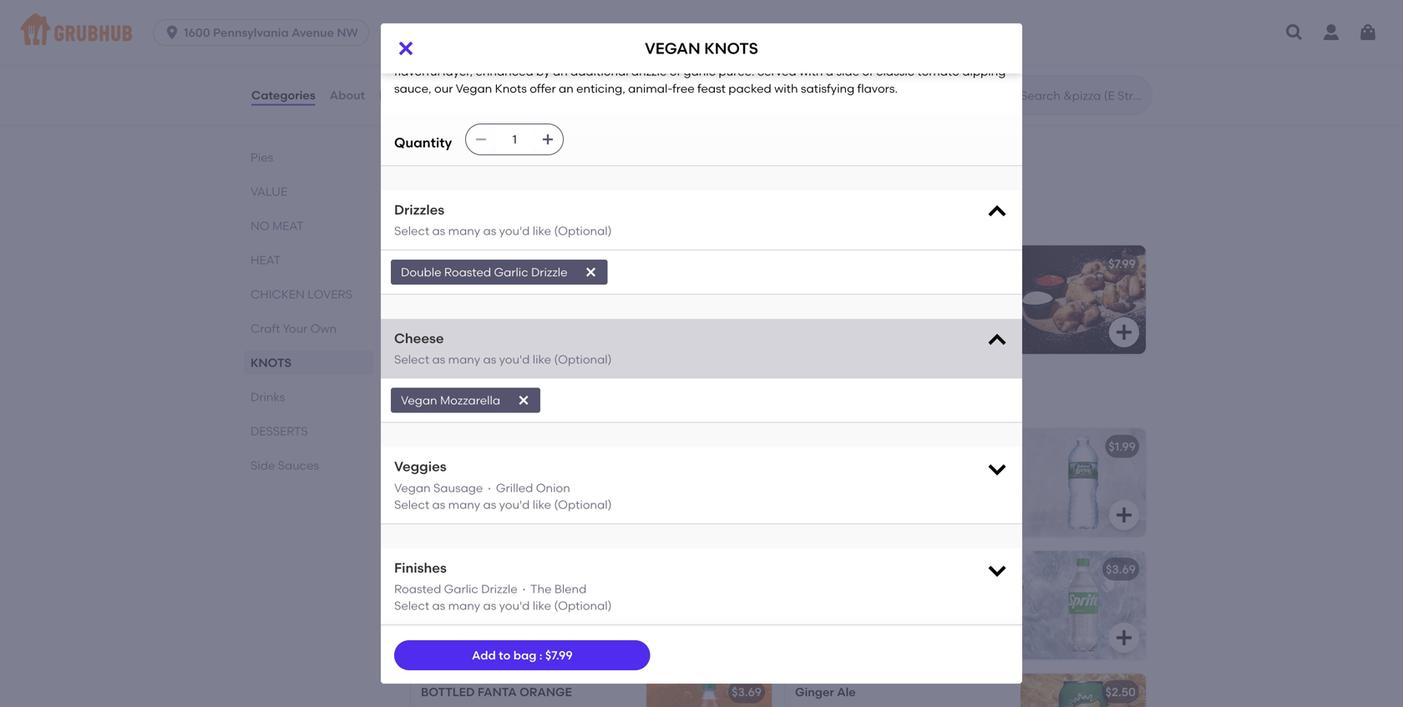 Task type: describe. For each thing, give the bounding box(es) containing it.
vegan knots image
[[646, 246, 772, 354]]

as down grilled
[[483, 498, 496, 512]]

served
[[757, 64, 796, 78]]

you'd inside cheese select as many as you'd like (optional)
[[499, 352, 530, 367]]

1 vertical spatial with
[[799, 64, 823, 78]]

tomato
[[917, 64, 959, 78]]

$4.99
[[732, 440, 762, 454]]

satisfying
[[801, 81, 855, 95]]

sauce,
[[394, 81, 432, 95]]

knots up puree. at the right of page
[[704, 39, 758, 58]]

meat
[[272, 219, 304, 233]]

flavors.
[[857, 81, 898, 95]]

toppings
[[421, 132, 481, 147]]

remove
[[534, 115, 582, 130]]

coke
[[478, 563, 512, 577]]

side
[[251, 459, 275, 473]]

$7.99 button
[[785, 246, 1146, 354]]

bottled coke button
[[411, 551, 772, 660]]

:
[[539, 648, 542, 663]]

smartwater
[[421, 440, 503, 454]]

as up double roasted garlic drizzle at the left top
[[483, 224, 496, 238]]

drizzles select as many as you'd like (optional)
[[394, 202, 612, 238]]

it's
[[964, 30, 979, 45]]

many inside cheese select as many as you'd like (optional)
[[448, 352, 480, 367]]

1 horizontal spatial drinks
[[408, 389, 463, 411]]

free
[[672, 81, 695, 95]]

of down 'onions.'
[[862, 64, 873, 78]]

0 horizontal spatial craft
[[251, 322, 280, 336]]

your for by
[[462, 98, 496, 113]]

(optional) inside finishes roasted garlic drizzle ∙ the blend select as many as you'd like (optional)
[[554, 599, 612, 613]]

ginger
[[795, 685, 834, 699]]

side
[[836, 64, 859, 78]]

0 vertical spatial an
[[549, 30, 564, 45]]

as down sausage
[[432, 498, 445, 512]]

drizzle for finishes
[[481, 582, 518, 596]]

the
[[530, 582, 552, 596]]

Input item quantity number field
[[496, 124, 533, 155]]

reviews button
[[378, 65, 427, 125]]

your for pizza
[[463, 75, 497, 89]]

of up sausage
[[652, 30, 664, 45]]

enhanced
[[476, 64, 533, 78]]

like inside veggies vegan sausage ∙ grilled onion select as many as you'd like (optional)
[[533, 498, 551, 512]]

classic
[[876, 64, 915, 78]]

spring
[[852, 440, 897, 454]]

veggies vegan sausage ∙ grilled onion select as many as you'd like (optional)
[[394, 459, 612, 512]]

1l
[[506, 440, 517, 454]]

no meat
[[251, 219, 304, 233]]

vegan up the
[[472, 30, 508, 45]]

vegan inside veggies vegan sausage ∙ grilled onion select as many as you'd like (optional)
[[394, 481, 431, 495]]

hearty
[[522, 47, 559, 62]]

crumble
[[699, 47, 746, 62]]

mozzarella
[[440, 393, 500, 408]]

of up additional
[[596, 47, 607, 62]]

vegan inside button
[[421, 257, 463, 271]]

select inside veggies vegan sausage ∙ grilled onion select as many as you'd like (optional)
[[394, 498, 429, 512]]

coupled
[[748, 30, 795, 45]]

about
[[330, 88, 365, 102]]

complemented
[[394, 47, 482, 62]]

gnarlic knots image
[[1021, 246, 1146, 354]]

0 vertical spatial with
[[798, 30, 822, 45]]

desserts
[[251, 424, 308, 438]]

fanta
[[478, 685, 517, 699]]

main navigation navigation
[[0, 0, 1403, 65]]

onion
[[536, 481, 570, 495]]

many inside veggies vegan sausage ∙ grilled onion select as many as you'd like (optional)
[[448, 498, 480, 512]]

the
[[501, 47, 520, 62]]

sausage
[[648, 47, 696, 62]]

0 vertical spatial your
[[458, 24, 497, 46]]

pennsylvania
[[213, 25, 289, 40]]

reviews
[[379, 88, 426, 102]]

drizzles
[[394, 202, 444, 218]]

drizzle
[[631, 64, 667, 78]]

1 vertical spatial a
[[826, 64, 833, 78]]

bottled spring water
[[795, 440, 941, 454]]

grilled
[[496, 481, 533, 495]]

0 vertical spatial garlic
[[666, 30, 699, 45]]

$13.99 +
[[723, 75, 765, 89]]

is
[[737, 30, 746, 45]]

(optional) inside veggies vegan sausage ∙ grilled onion select as many as you'd like (optional)
[[554, 498, 612, 512]]

bottled fanta orange
[[421, 685, 572, 699]]

avenue
[[292, 25, 334, 40]]

1 vertical spatial our
[[434, 81, 453, 95]]

0 vertical spatial by
[[484, 47, 498, 62]]

$3.69 button
[[785, 551, 1146, 660]]

or
[[513, 115, 531, 130]]

mozzarella.
[[897, 30, 961, 45]]

$2.50
[[1105, 685, 1136, 699]]

select inside drizzles select as many as you'd like (optional)
[[394, 224, 429, 238]]

+
[[758, 75, 765, 89]]

vegan down the layer, on the top left
[[456, 81, 492, 95]]

pizza
[[533, 75, 568, 89]]

water
[[900, 440, 941, 454]]

packed
[[728, 81, 771, 95]]

you'd inside drizzles select as many as you'd like (optional)
[[499, 224, 530, 238]]

vegan knots button
[[411, 246, 772, 354]]

double
[[401, 265, 441, 279]]

0 vertical spatial a
[[987, 47, 994, 62]]

∙ inside veggies vegan sausage ∙ grilled onion select as many as you'd like (optional)
[[486, 481, 493, 495]]

0 vertical spatial craft your own
[[408, 24, 541, 46]]

craft for craft your own pizza
[[421, 75, 461, 89]]

vegan left mozzarella
[[401, 393, 437, 408]]

by
[[532, 98, 546, 113]]

bottled sprite image
[[1021, 551, 1146, 660]]

knots up double
[[408, 206, 471, 228]]

garlic for double
[[494, 265, 528, 279]]

smartwater 1l
[[421, 440, 517, 454]]

craft for craft your own by clicking below to add or remove toppings
[[421, 98, 460, 113]]

like inside drizzles select as many as you'd like (optional)
[[533, 224, 551, 238]]

bag
[[513, 648, 537, 663]]

adds
[[955, 47, 984, 62]]

sauces
[[278, 459, 319, 473]]

0 vertical spatial our
[[451, 30, 469, 45]]

0 horizontal spatial your
[[283, 322, 308, 336]]

animal-
[[628, 81, 672, 95]]

puree
[[701, 30, 734, 45]]

bottled for bottled spring water
[[795, 440, 849, 454]]

as down cheese
[[432, 352, 445, 367]]

chicken lovers
[[251, 287, 352, 301]]

0 horizontal spatial $7.99
[[545, 648, 573, 663]]

select inside finishes roasted garlic drizzle ∙ the blend select as many as you'd like (optional)
[[394, 599, 429, 613]]

quantity
[[394, 134, 452, 151]]

0 vertical spatial vegan
[[859, 30, 894, 45]]

garlic for finishes
[[444, 582, 478, 596]]



Task type: locate. For each thing, give the bounding box(es) containing it.
Search &pizza (E Street) search field
[[1019, 88, 1147, 104]]

1600
[[184, 25, 210, 40]]

grilled
[[810, 47, 845, 62]]

by up offer
[[536, 64, 550, 78]]

1 horizontal spatial a
[[987, 47, 994, 62]]

1 (optional) from the top
[[554, 224, 612, 238]]

0 horizontal spatial craft your own
[[251, 322, 337, 336]]

craft your own by clicking below to add or remove toppings
[[421, 98, 607, 147]]

lovers
[[308, 287, 352, 301]]

1 horizontal spatial own
[[501, 24, 541, 46]]

bottled fanta orange image
[[646, 674, 772, 707]]

$3.69 inside button
[[1106, 563, 1136, 577]]

own down lovers at left top
[[310, 322, 337, 336]]

own down the
[[500, 75, 531, 89]]

value
[[251, 185, 287, 199]]

0 horizontal spatial ∙
[[486, 481, 493, 495]]

many down bottled coke
[[448, 599, 480, 613]]

bottled for bottled coke
[[421, 563, 475, 577]]

svg image inside main navigation navigation
[[1284, 23, 1305, 43]]

to
[[465, 115, 482, 130]]

svg image inside 1600 pennsylvania avenue nw button
[[164, 24, 180, 41]]

3 select from the top
[[394, 498, 429, 512]]

0 horizontal spatial drizzle
[[481, 582, 518, 596]]

1 you'd from the top
[[499, 224, 530, 238]]

∙ left grilled
[[486, 481, 493, 495]]

1 vertical spatial $3.69
[[732, 685, 762, 699]]

your
[[458, 24, 497, 46], [283, 322, 308, 336]]

knots down chicken
[[251, 356, 291, 370]]

ginger ale image
[[1021, 674, 1146, 707]]

4 many from the top
[[448, 599, 480, 613]]

as down finishes
[[432, 599, 445, 613]]

own for pizza
[[500, 75, 531, 89]]

melty
[[824, 30, 856, 45]]

you'd
[[499, 224, 530, 238], [499, 352, 530, 367], [499, 498, 530, 512], [499, 599, 530, 613]]

drizzle down drizzles select as many as you'd like (optional)
[[531, 265, 567, 279]]

2 like from the top
[[533, 352, 551, 367]]

as up mozzarella
[[483, 352, 496, 367]]

1600 pennsylvania avenue nw button
[[153, 19, 376, 46]]

you'd inside finishes roasted garlic drizzle ∙ the blend select as many as you'd like (optional)
[[499, 599, 530, 613]]

your
[[463, 75, 497, 89], [462, 98, 496, 113]]

with down the served at the top right
[[774, 81, 798, 95]]

craft
[[408, 24, 454, 46], [251, 322, 280, 336]]

side sauces
[[251, 459, 319, 473]]

nw
[[337, 25, 358, 40]]

bottled coke image
[[646, 551, 772, 660]]

a up dipping
[[987, 47, 994, 62]]

our down the layer, on the top left
[[434, 81, 453, 95]]

an down notes
[[553, 64, 568, 78]]

bottled coke
[[421, 563, 512, 577]]

0 vertical spatial your
[[463, 75, 497, 89]]

add
[[472, 648, 496, 663]]

craft down chicken
[[251, 322, 280, 336]]

$7.99
[[1108, 257, 1136, 271], [545, 648, 573, 663]]

garlic inside finishes roasted garlic drizzle ∙ the blend select as many as you'd like (optional)
[[444, 582, 478, 596]]

1 vertical spatial roasted
[[394, 582, 441, 596]]

0 vertical spatial garlic
[[494, 265, 528, 279]]

roasted for finishes
[[394, 582, 441, 596]]

our
[[451, 30, 469, 45], [434, 81, 453, 95]]

$13.99
[[723, 75, 758, 89]]

bottled for bottled fanta orange
[[421, 685, 475, 699]]

you'd up mozzarella
[[499, 352, 530, 367]]

0 vertical spatial craft
[[408, 24, 454, 46]]

heat
[[251, 253, 281, 267]]

drizzle for double
[[531, 265, 567, 279]]

like inside finishes roasted garlic drizzle ∙ the blend select as many as you'd like (optional)
[[533, 599, 551, 613]]

knots down drizzles select as many as you'd like (optional)
[[466, 257, 507, 271]]

2 you'd from the top
[[499, 352, 530, 367]]

double roasted garlic drizzle
[[401, 265, 567, 279]]

0 horizontal spatial roasted
[[394, 582, 441, 596]]

1 vertical spatial garlic
[[684, 64, 716, 78]]

base
[[622, 30, 650, 45]]

1 vertical spatial craft
[[251, 322, 280, 336]]

offer
[[530, 81, 556, 95]]

flavorful
[[394, 64, 440, 78]]

your down chicken lovers
[[283, 322, 308, 336]]

welcome
[[394, 30, 448, 45]]

4 like from the top
[[533, 599, 551, 613]]

onions.
[[848, 47, 888, 62]]

0 horizontal spatial drinks
[[251, 390, 285, 404]]

0 vertical spatial drizzle
[[531, 265, 567, 279]]

own for by
[[498, 98, 529, 113]]

vegan mozzarella
[[401, 393, 500, 408]]

roasted inside finishes roasted garlic drizzle ∙ the blend select as many as you'd like (optional)
[[394, 582, 441, 596]]

puree.
[[719, 64, 755, 78]]

many inside drizzles select as many as you'd like (optional)
[[448, 224, 480, 238]]

1 horizontal spatial drizzle
[[531, 265, 567, 279]]

bottled left spring
[[795, 440, 849, 454]]

welcome our vegan knots: an aromatic base of garlic puree is coupled with melty vegan mozzarella. it's complemented by the hearty notes of vegan sausage crumble and sweet grilled onions. 'the blend' adds a flavorful layer, enhanced by an additional drizzle of garlic puree. served with a side of classic tomato dipping sauce, our vegan knots offer an enticing, animal-free feast packed with satisfying flavors.
[[394, 30, 1009, 95]]

1 horizontal spatial ∙
[[520, 582, 528, 596]]

3 like from the top
[[533, 498, 551, 512]]

craft your own pizza
[[421, 75, 568, 89]]

garlic
[[494, 265, 528, 279], [444, 582, 478, 596]]

select down finishes
[[394, 599, 429, 613]]

0 horizontal spatial by
[[484, 47, 498, 62]]

drizzle inside finishes roasted garlic drizzle ∙ the blend select as many as you'd like (optional)
[[481, 582, 518, 596]]

bottled
[[795, 440, 849, 454], [421, 563, 475, 577], [421, 685, 475, 699]]

1 horizontal spatial vegan knots
[[645, 39, 758, 58]]

$3.69 for bottled fanta orange "image"
[[732, 685, 762, 699]]

cheese select as many as you'd like (optional)
[[394, 330, 612, 367]]

bottled left coke
[[421, 563, 475, 577]]

your inside craft your own by clicking below to add or remove toppings
[[462, 98, 496, 113]]

craft down complemented
[[421, 75, 461, 89]]

ale
[[837, 685, 856, 699]]

by left the
[[484, 47, 498, 62]]

3 (optional) from the top
[[554, 498, 612, 512]]

as down drizzles
[[432, 224, 445, 238]]

own
[[500, 75, 531, 89], [498, 98, 529, 113]]

1 horizontal spatial your
[[458, 24, 497, 46]]

craft your own down chicken lovers
[[251, 322, 337, 336]]

$3.69 for bottled sprite image
[[1106, 563, 1136, 577]]

2 vertical spatial an
[[559, 81, 574, 95]]

0 vertical spatial craft
[[421, 75, 461, 89]]

many inside finishes roasted garlic drizzle ∙ the blend select as many as you'd like (optional)
[[448, 599, 480, 613]]

1 horizontal spatial vegan
[[645, 39, 701, 58]]

0 vertical spatial own
[[500, 75, 531, 89]]

1 horizontal spatial craft your own
[[408, 24, 541, 46]]

like inside cheese select as many as you'd like (optional)
[[533, 352, 551, 367]]

4 (optional) from the top
[[554, 599, 612, 613]]

0 vertical spatial $3.69
[[1106, 563, 1136, 577]]

bottled inside button
[[421, 563, 475, 577]]

craft your own
[[408, 24, 541, 46], [251, 322, 337, 336]]

svg image
[[1284, 23, 1305, 43], [541, 133, 555, 146], [986, 200, 1009, 224], [584, 265, 598, 279], [986, 329, 1009, 352], [517, 394, 530, 407], [986, 457, 1009, 481], [1114, 505, 1134, 525], [986, 559, 1009, 582], [1114, 628, 1134, 648]]

dipping
[[962, 64, 1006, 78]]

0 vertical spatial roasted
[[444, 265, 491, 279]]

own up the
[[501, 24, 541, 46]]

1 many from the top
[[448, 224, 480, 238]]

drizzle down coke
[[481, 582, 518, 596]]

garlic up feast
[[684, 64, 716, 78]]

1 horizontal spatial garlic
[[494, 265, 528, 279]]

you'd down grilled
[[499, 498, 530, 512]]

(optional) inside cheese select as many as you'd like (optional)
[[554, 352, 612, 367]]

0 horizontal spatial a
[[826, 64, 833, 78]]

a
[[987, 47, 994, 62], [826, 64, 833, 78]]

2 many from the top
[[448, 352, 480, 367]]

as down coke
[[483, 599, 496, 613]]

own down knots
[[498, 98, 529, 113]]

your up the layer, on the top left
[[458, 24, 497, 46]]

sausage
[[433, 481, 483, 495]]

a down grilled on the top of page
[[826, 64, 833, 78]]

garlic up sausage
[[666, 30, 699, 45]]

1 vertical spatial $7.99
[[545, 648, 573, 663]]

vegan knots inside vegan knots button
[[421, 257, 507, 271]]

1600 pennsylvania avenue nw
[[184, 25, 358, 40]]

2 select from the top
[[394, 352, 429, 367]]

1 horizontal spatial vegan
[[859, 30, 894, 45]]

1 vertical spatial vegan
[[421, 257, 463, 271]]

1 vertical spatial your
[[283, 322, 308, 336]]

select down drizzles
[[394, 224, 429, 238]]

svg image
[[1358, 23, 1378, 43], [164, 24, 180, 41], [396, 38, 416, 58], [475, 133, 488, 146], [1114, 322, 1134, 342], [740, 505, 760, 525]]

sweet
[[774, 47, 807, 62]]

veggies
[[394, 459, 447, 475]]

you'd down coke
[[499, 599, 530, 613]]

0 horizontal spatial own
[[310, 322, 337, 336]]

(optional) inside drizzles select as many as you'd like (optional)
[[554, 224, 612, 238]]

1 vertical spatial craft your own
[[251, 322, 337, 336]]

1 vertical spatial vegan knots
[[421, 257, 507, 271]]

0 vertical spatial vegan
[[645, 39, 701, 58]]

0 vertical spatial $7.99
[[1108, 257, 1136, 271]]

our up complemented
[[451, 30, 469, 45]]

roasted down finishes
[[394, 582, 441, 596]]

0 horizontal spatial vegan
[[610, 47, 645, 62]]

1 vertical spatial drizzle
[[481, 582, 518, 596]]

0 horizontal spatial garlic
[[444, 582, 478, 596]]

$7.99 inside button
[[1108, 257, 1136, 271]]

blend
[[554, 582, 587, 596]]

1 vertical spatial vegan
[[610, 47, 645, 62]]

1 horizontal spatial roasted
[[444, 265, 491, 279]]

craft your own up the layer, on the top left
[[408, 24, 541, 46]]

many down sausage
[[448, 498, 480, 512]]

1 vertical spatial bottled
[[421, 563, 475, 577]]

1 horizontal spatial $7.99
[[1108, 257, 1136, 271]]

0 vertical spatial bottled
[[795, 440, 849, 454]]

many up double roasted garlic drizzle at the left top
[[448, 224, 480, 238]]

1 horizontal spatial by
[[536, 64, 550, 78]]

orange
[[520, 685, 572, 699]]

bottled left fanta
[[421, 685, 475, 699]]

ginger ale
[[795, 685, 856, 699]]

1 vertical spatial your
[[462, 98, 496, 113]]

craft up complemented
[[408, 24, 454, 46]]

1 craft from the top
[[421, 75, 461, 89]]

1 like from the top
[[533, 224, 551, 238]]

own inside craft your own by clicking below to add or remove toppings
[[498, 98, 529, 113]]

vegan up drizzle
[[645, 39, 701, 58]]

0 horizontal spatial $3.69
[[732, 685, 762, 699]]

roasted right double
[[444, 265, 491, 279]]

roasted for double
[[444, 265, 491, 279]]

as
[[432, 224, 445, 238], [483, 224, 496, 238], [432, 352, 445, 367], [483, 352, 496, 367], [432, 498, 445, 512], [483, 498, 496, 512], [432, 599, 445, 613], [483, 599, 496, 613]]

many
[[448, 224, 480, 238], [448, 352, 480, 367], [448, 498, 480, 512], [448, 599, 480, 613]]

1 horizontal spatial craft
[[408, 24, 454, 46]]

0 vertical spatial own
[[501, 24, 541, 46]]

2 craft from the top
[[421, 98, 460, 113]]

1 horizontal spatial $3.69
[[1106, 563, 1136, 577]]

an up clicking
[[559, 81, 574, 95]]

1 vertical spatial craft
[[421, 98, 460, 113]]

categories
[[251, 88, 315, 102]]

1 select from the top
[[394, 224, 429, 238]]

0 horizontal spatial vegan knots
[[421, 257, 507, 271]]

∙
[[486, 481, 493, 495], [520, 582, 528, 596]]

select inside cheese select as many as you'd like (optional)
[[394, 352, 429, 367]]

you'd inside veggies vegan sausage ∙ grilled onion select as many as you'd like (optional)
[[499, 498, 530, 512]]

select down cheese
[[394, 352, 429, 367]]

knots inside vegan knots button
[[466, 257, 507, 271]]

∙ left the
[[520, 582, 528, 596]]

to
[[499, 648, 511, 663]]

add
[[485, 115, 511, 130]]

drinks
[[408, 389, 463, 411], [251, 390, 285, 404]]

categories button
[[251, 65, 316, 125]]

of down sausage
[[670, 64, 681, 78]]

0 vertical spatial vegan knots
[[645, 39, 758, 58]]

an up hearty on the top of page
[[549, 30, 564, 45]]

no
[[251, 219, 269, 233]]

'the
[[891, 47, 915, 62]]

1 vertical spatial own
[[310, 322, 337, 336]]

0 horizontal spatial vegan
[[421, 257, 463, 271]]

you'd up double roasted garlic drizzle at the left top
[[499, 224, 530, 238]]

pies
[[251, 150, 273, 165]]

garlic down drizzles select as many as you'd like (optional)
[[494, 265, 528, 279]]

many up mozzarella
[[448, 352, 480, 367]]

1 vertical spatial by
[[536, 64, 550, 78]]

vegan up 'onions.'
[[859, 30, 894, 45]]

2 vertical spatial with
[[774, 81, 798, 95]]

add to bag : $7.99
[[472, 648, 573, 663]]

4 select from the top
[[394, 599, 429, 613]]

1 vertical spatial ∙
[[520, 582, 528, 596]]

garlic
[[666, 30, 699, 45], [684, 64, 716, 78]]

$1.99
[[1109, 440, 1136, 454]]

garlic down bottled coke
[[444, 582, 478, 596]]

4 you'd from the top
[[499, 599, 530, 613]]

vegan down veggies
[[394, 481, 431, 495]]

craft up below in the left top of the page
[[421, 98, 460, 113]]

with up grilled on the top of page
[[798, 30, 822, 45]]

knots:
[[511, 30, 546, 45]]

finishes roasted garlic drizzle ∙ the blend select as many as you'd like (optional)
[[394, 560, 612, 613]]

drinks up smartwater
[[408, 389, 463, 411]]

craft inside craft your own by clicking below to add or remove toppings
[[421, 98, 460, 113]]

with up the satisfying
[[799, 64, 823, 78]]

3 many from the top
[[448, 498, 480, 512]]

0 vertical spatial ∙
[[486, 481, 493, 495]]

select down veggies
[[394, 498, 429, 512]]

smartwater 1l image
[[646, 428, 772, 537]]

∙ inside finishes roasted garlic drizzle ∙ the blend select as many as you'd like (optional)
[[520, 582, 528, 596]]

2 vertical spatial bottled
[[421, 685, 475, 699]]

about button
[[329, 65, 366, 125]]

like
[[533, 224, 551, 238], [533, 352, 551, 367], [533, 498, 551, 512], [533, 599, 551, 613]]

vegan down base
[[610, 47, 645, 62]]

3 you'd from the top
[[499, 498, 530, 512]]

1 vertical spatial an
[[553, 64, 568, 78]]

1 vertical spatial garlic
[[444, 582, 478, 596]]

drinks up desserts
[[251, 390, 285, 404]]

2 (optional) from the top
[[554, 352, 612, 367]]

vegan down drizzles
[[421, 257, 463, 271]]

craft your own pizza image
[[646, 64, 772, 172]]

feast
[[697, 81, 726, 95]]

1 vertical spatial own
[[498, 98, 529, 113]]

bottled spring water image
[[1021, 428, 1146, 537]]

own
[[501, 24, 541, 46], [310, 322, 337, 336]]

notes
[[562, 47, 593, 62]]

layer,
[[443, 64, 473, 78]]



Task type: vqa. For each thing, say whether or not it's contained in the screenshot.
∙ within the The Finishes Roasted Garlic Drizzle ∙ The Blend Select As Many As You'D Like (Optional)
yes



